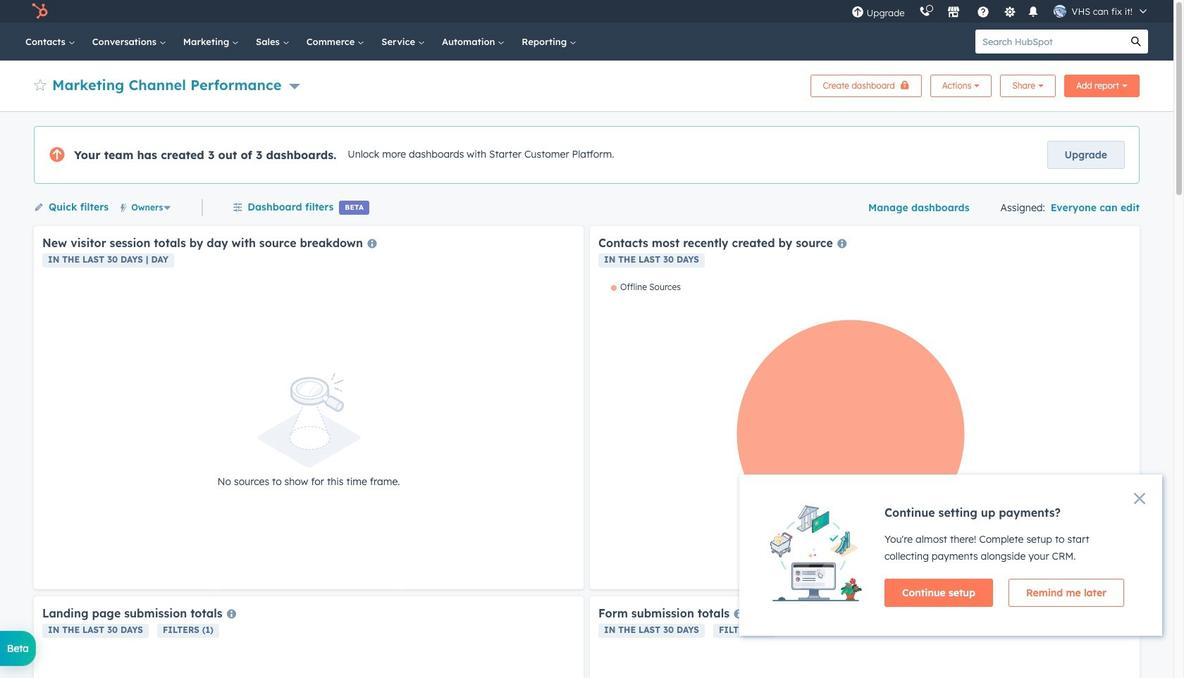Task type: vqa. For each thing, say whether or not it's contained in the screenshot.
the right menu item
no



Task type: describe. For each thing, give the bounding box(es) containing it.
interactive chart image
[[599, 282, 1131, 582]]

close image
[[1134, 493, 1146, 505]]

contacts most recently created by source element
[[590, 226, 1140, 590]]

new visitor session totals by day with source breakdown element
[[34, 226, 584, 590]]

toggle series visibility region
[[611, 282, 681, 293]]



Task type: locate. For each thing, give the bounding box(es) containing it.
banner
[[34, 70, 1140, 97]]

menu
[[844, 0, 1157, 23]]

marketplaces image
[[947, 6, 960, 19]]

Search HubSpot search field
[[976, 30, 1124, 54]]

landing page submission totals element
[[34, 597, 584, 679]]

ruby anderson image
[[1054, 5, 1066, 18]]

form submission totals element
[[590, 597, 1140, 679]]



